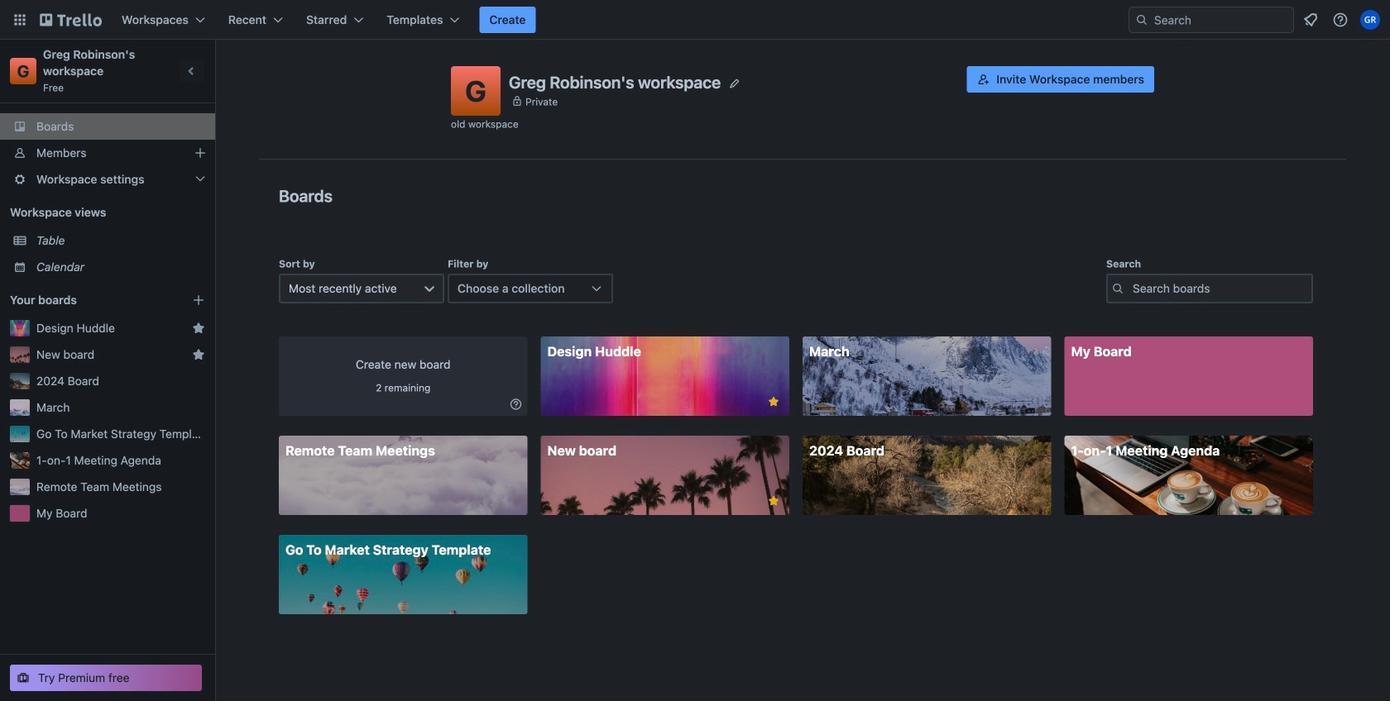 Task type: vqa. For each thing, say whether or not it's contained in the screenshot.
Your boards with 8 items ELEMENT
yes



Task type: describe. For each thing, give the bounding box(es) containing it.
Search boards text field
[[1107, 274, 1313, 304]]

greg robinson (gregrobinson96) image
[[1361, 10, 1381, 30]]

Search field
[[1149, 8, 1294, 31]]

search image
[[1136, 13, 1149, 26]]

back to home image
[[40, 7, 102, 33]]

workspace navigation collapse icon image
[[180, 60, 204, 83]]

open information menu image
[[1333, 12, 1349, 28]]

add board image
[[192, 294, 205, 307]]

click to unstar this board. it will be removed from your starred list. image
[[766, 494, 781, 509]]



Task type: locate. For each thing, give the bounding box(es) containing it.
1 vertical spatial starred icon image
[[192, 348, 205, 362]]

click to unstar this board. it will be removed from your starred list. image
[[766, 395, 781, 410]]

1 starred icon image from the top
[[192, 322, 205, 335]]

your boards with 8 items element
[[10, 291, 167, 310]]

0 vertical spatial starred icon image
[[192, 322, 205, 335]]

sm image
[[508, 396, 524, 413]]

primary element
[[0, 0, 1390, 40]]

starred icon image
[[192, 322, 205, 335], [192, 348, 205, 362]]

2 starred icon image from the top
[[192, 348, 205, 362]]

0 notifications image
[[1301, 10, 1321, 30]]



